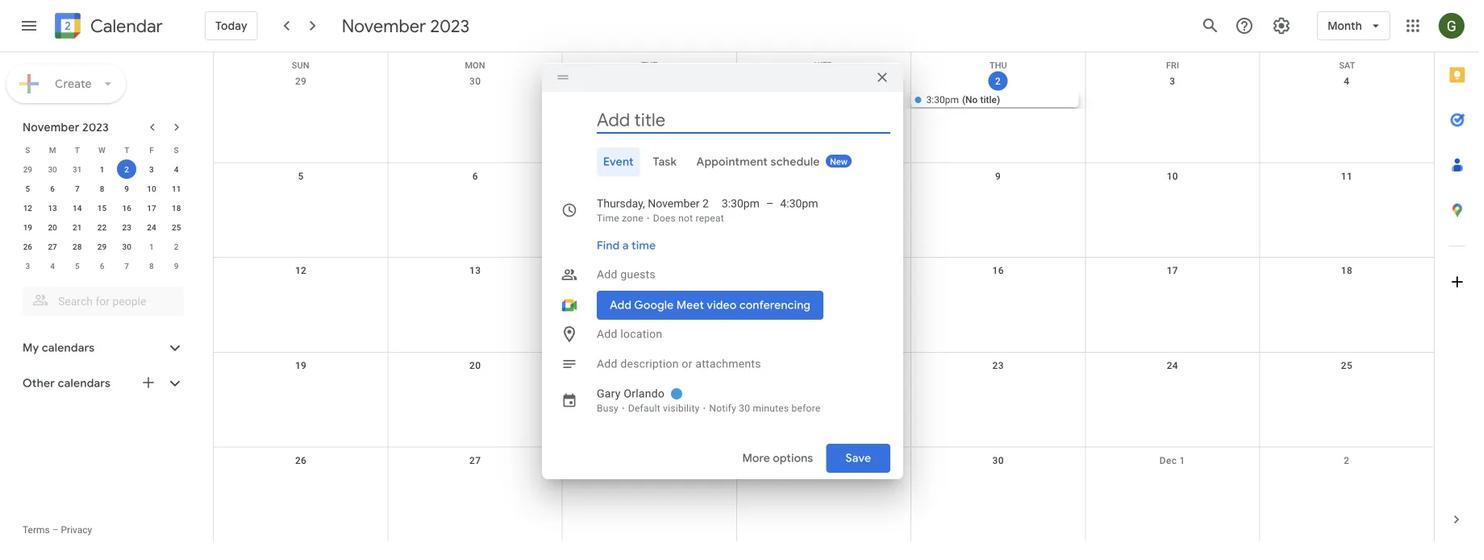 Task type: describe. For each thing, give the bounding box(es) containing it.
today button
[[205, 6, 258, 45]]

row containing sun
[[214, 52, 1434, 71]]

18 inside grid
[[1341, 266, 1353, 277]]

1 horizontal spatial 13
[[470, 266, 481, 277]]

0 vertical spatial 3
[[1170, 76, 1176, 87]]

1 horizontal spatial 7
[[125, 261, 129, 271]]

1 horizontal spatial 5
[[75, 261, 80, 271]]

22 element
[[92, 218, 112, 237]]

14 inside row group
[[73, 203, 82, 213]]

add location
[[597, 328, 663, 341]]

repeat
[[696, 213, 724, 224]]

8 inside the december 8 element
[[149, 261, 154, 271]]

december 1 element
[[142, 237, 161, 257]]

16 inside november 2023 grid
[[122, 203, 131, 213]]

terms – privacy
[[23, 525, 92, 536]]

1 horizontal spatial 25
[[1341, 360, 1353, 372]]

2 horizontal spatial november
[[648, 197, 700, 211]]

1 s from the left
[[25, 145, 30, 155]]

task
[[653, 155, 677, 169]]

settings menu image
[[1272, 16, 1292, 35]]

add guests button
[[591, 261, 891, 290]]

10 element
[[142, 179, 161, 198]]

default visibility
[[628, 403, 700, 415]]

create
[[55, 77, 92, 91]]

Search for people text field
[[32, 287, 174, 316]]

0 horizontal spatial 2023
[[82, 120, 109, 135]]

2 inside "element"
[[125, 165, 129, 174]]

add guests
[[597, 268, 656, 282]]

29 left october 30 element
[[23, 165, 32, 174]]

15 element
[[92, 198, 112, 218]]

1 vertical spatial november 2023
[[23, 120, 109, 135]]

add for add location
[[597, 328, 618, 341]]

17 inside grid
[[1167, 266, 1179, 277]]

2 t from the left
[[124, 145, 129, 155]]

12 element
[[18, 198, 37, 218]]

december 5 element
[[68, 257, 87, 276]]

new element
[[826, 155, 852, 168]]

title)
[[981, 94, 1001, 106]]

2 cell
[[114, 160, 139, 179]]

mon
[[465, 61, 485, 71]]

default
[[628, 403, 661, 415]]

29 down "before"
[[818, 455, 830, 467]]

1 horizontal spatial november 2023
[[342, 15, 470, 37]]

4:30pm
[[780, 197, 818, 211]]

6 for sun
[[472, 171, 478, 182]]

other calendars button
[[3, 371, 200, 397]]

add for add guests
[[597, 268, 618, 282]]

19 inside grid
[[295, 360, 307, 372]]

3:30pm for 3:30pm – 4:30pm
[[722, 197, 760, 211]]

my
[[23, 341, 39, 356]]

12 inside grid
[[295, 266, 307, 277]]

create button
[[6, 65, 126, 103]]

1 horizontal spatial 2023
[[430, 15, 470, 37]]

location
[[621, 328, 663, 341]]

does
[[653, 213, 676, 224]]

december 6 element
[[92, 257, 112, 276]]

1 horizontal spatial 1
[[149, 242, 154, 252]]

0 vertical spatial november
[[342, 15, 426, 37]]

time
[[597, 213, 620, 224]]

26 for dec 1
[[295, 455, 307, 467]]

3 cell from the left
[[737, 93, 911, 109]]

4 inside grid
[[1344, 76, 1350, 87]]

27 element
[[43, 237, 62, 257]]

1 vertical spatial 4
[[174, 165, 179, 174]]

0 vertical spatial 8
[[100, 184, 104, 194]]

dec 1
[[1160, 455, 1186, 467]]

notify 30 minutes before
[[709, 403, 821, 415]]

f
[[149, 145, 154, 155]]

row containing s
[[15, 140, 189, 160]]

privacy link
[[61, 525, 92, 536]]

m
[[49, 145, 56, 155]]

calendars for my calendars
[[42, 341, 95, 356]]

1 vertical spatial november
[[23, 120, 80, 135]]

1 vertical spatial 16
[[993, 266, 1004, 277]]

visibility
[[663, 403, 700, 415]]

does not repeat
[[653, 213, 724, 224]]

24 inside row group
[[147, 223, 156, 232]]

(no
[[962, 94, 978, 106]]

privacy
[[61, 525, 92, 536]]

sun
[[292, 61, 309, 71]]

15
[[97, 203, 107, 213]]

zone
[[622, 213, 644, 224]]

month
[[1328, 19, 1363, 33]]

row containing 3
[[15, 257, 189, 276]]

21 element
[[68, 218, 87, 237]]

2 vertical spatial 6
[[100, 261, 104, 271]]

11 for november 2023
[[172, 184, 181, 194]]

19 inside row group
[[23, 223, 32, 232]]

1 vertical spatial 23
[[993, 360, 1004, 372]]

grid containing 2
[[213, 52, 1434, 543]]

find a time
[[597, 239, 656, 253]]

find
[[597, 239, 620, 253]]

event button
[[597, 148, 640, 177]]

thu
[[990, 61, 1007, 71]]

1 inside grid
[[1180, 455, 1186, 467]]

1 t from the left
[[75, 145, 80, 155]]

terms link
[[23, 525, 50, 536]]

calendar element
[[52, 10, 163, 45]]

add other calendars image
[[140, 375, 157, 391]]

guests
[[621, 268, 656, 282]]

29 down sun
[[295, 76, 307, 87]]

10 for november 2023
[[147, 184, 156, 194]]

28
[[73, 242, 82, 252]]

event
[[603, 155, 634, 169]]

october 31 element
[[68, 160, 87, 179]]

1 horizontal spatial 20
[[470, 360, 481, 372]]

18 inside 18 "element"
[[172, 203, 181, 213]]



Task type: locate. For each thing, give the bounding box(es) containing it.
calendar
[[90, 15, 163, 38]]

gary orlando
[[597, 388, 665, 401]]

16
[[122, 203, 131, 213], [993, 266, 1004, 277]]

0 vertical spatial 12
[[23, 203, 32, 213]]

main drawer image
[[19, 16, 39, 35]]

my calendars button
[[3, 336, 200, 361]]

s right "f"
[[174, 145, 179, 155]]

– for terms
[[52, 525, 59, 536]]

0 vertical spatial calendars
[[42, 341, 95, 356]]

1 vertical spatial 12
[[295, 266, 307, 277]]

18
[[172, 203, 181, 213], [1341, 266, 1353, 277]]

1 horizontal spatial t
[[124, 145, 129, 155]]

add left location
[[597, 328, 618, 341]]

27 for 1
[[48, 242, 57, 252]]

21 up 28
[[73, 223, 82, 232]]

1 vertical spatial 25
[[1341, 360, 1353, 372]]

0 vertical spatial 3:30pm
[[927, 94, 959, 106]]

calendars down my calendars dropdown button
[[58, 377, 111, 391]]

1 horizontal spatial 18
[[1341, 266, 1353, 277]]

17 inside 17 element
[[147, 203, 156, 213]]

add up gary
[[597, 358, 618, 371]]

3:30pm left (no
[[927, 94, 959, 106]]

1 horizontal spatial 19
[[295, 360, 307, 372]]

before
[[792, 403, 821, 415]]

17 element
[[142, 198, 161, 218]]

21 inside grid
[[644, 360, 655, 372]]

0 horizontal spatial 26
[[23, 242, 32, 252]]

1 up the december 8 element
[[149, 242, 154, 252]]

3 inside 'element'
[[25, 261, 30, 271]]

1 horizontal spatial 3:30pm
[[927, 94, 959, 106]]

0 horizontal spatial 23
[[122, 223, 131, 232]]

25 element
[[167, 218, 186, 237]]

1 down w
[[100, 165, 104, 174]]

2 vertical spatial 5
[[75, 261, 80, 271]]

12
[[23, 203, 32, 213], [295, 266, 307, 277]]

0 horizontal spatial 17
[[147, 203, 156, 213]]

3 add from the top
[[597, 358, 618, 371]]

2 s from the left
[[174, 145, 179, 155]]

26
[[23, 242, 32, 252], [295, 455, 307, 467]]

add description or attachments
[[597, 358, 761, 371]]

1 horizontal spatial 17
[[1167, 266, 1179, 277]]

23 element
[[117, 218, 136, 237]]

0 vertical spatial add
[[597, 268, 618, 282]]

26 inside row group
[[23, 242, 32, 252]]

9 inside "row"
[[174, 261, 179, 271]]

16 element
[[117, 198, 136, 218]]

0 vertical spatial 26
[[23, 242, 32, 252]]

2 horizontal spatial 3
[[1170, 76, 1176, 87]]

0 vertical spatial 19
[[23, 223, 32, 232]]

thursday,
[[597, 197, 645, 211]]

None search field
[[0, 281, 200, 316]]

row group
[[15, 160, 189, 276]]

25
[[172, 223, 181, 232], [1341, 360, 1353, 372]]

27 inside 27 element
[[48, 242, 57, 252]]

month button
[[1318, 6, 1391, 45]]

10 inside 'element'
[[147, 184, 156, 194]]

1 horizontal spatial s
[[174, 145, 179, 155]]

7 up 14 element
[[75, 184, 80, 194]]

0 vertical spatial 6
[[472, 171, 478, 182]]

2 cell from the left
[[388, 93, 563, 109]]

time zone
[[597, 213, 644, 224]]

other
[[23, 377, 55, 391]]

3:30pm for 3:30pm (no title)
[[927, 94, 959, 106]]

14 element
[[68, 198, 87, 218]]

w
[[98, 145, 106, 155]]

add
[[597, 268, 618, 282], [597, 328, 618, 341], [597, 358, 618, 371]]

notify
[[709, 403, 737, 415]]

add for add description or attachments
[[597, 358, 618, 371]]

3:30pm left to element
[[722, 197, 760, 211]]

1 vertical spatial 24
[[1167, 360, 1179, 372]]

2 horizontal spatial 6
[[472, 171, 478, 182]]

2 horizontal spatial 4
[[1344, 76, 1350, 87]]

october 30 element
[[43, 160, 62, 179]]

october 29 element
[[18, 160, 37, 179]]

t up october 31 "element" at the left of page
[[75, 145, 80, 155]]

2 add from the top
[[597, 328, 618, 341]]

1 horizontal spatial 27
[[470, 455, 481, 467]]

1 horizontal spatial 24
[[1167, 360, 1179, 372]]

tue
[[642, 61, 658, 71]]

14
[[73, 203, 82, 213], [644, 266, 655, 277]]

4
[[1344, 76, 1350, 87], [174, 165, 179, 174], [50, 261, 55, 271]]

17
[[147, 203, 156, 213], [1167, 266, 1179, 277]]

1 right dec
[[1180, 455, 1186, 467]]

22
[[97, 223, 107, 232]]

1 vertical spatial 3
[[149, 165, 154, 174]]

schedule
[[771, 155, 820, 169]]

– right terms link
[[52, 525, 59, 536]]

5 for november 2023
[[25, 184, 30, 194]]

0 vertical spatial 13
[[48, 203, 57, 213]]

1 horizontal spatial 10
[[1167, 171, 1179, 182]]

1 vertical spatial 2023
[[82, 120, 109, 135]]

26 for 1
[[23, 242, 32, 252]]

to element
[[766, 196, 774, 212]]

cell
[[214, 93, 388, 109], [388, 93, 563, 109], [737, 93, 911, 109], [1086, 93, 1260, 109], [1260, 93, 1434, 109]]

1 vertical spatial 9
[[125, 184, 129, 194]]

terms
[[23, 525, 50, 536]]

25 inside 'element'
[[172, 223, 181, 232]]

2
[[996, 75, 1001, 87], [125, 165, 129, 174], [703, 197, 709, 211], [174, 242, 179, 252], [1344, 455, 1350, 467]]

1 vertical spatial 7
[[125, 261, 129, 271]]

10
[[1167, 171, 1179, 182], [147, 184, 156, 194]]

calendars for other calendars
[[58, 377, 111, 391]]

0 horizontal spatial 3:30pm
[[722, 197, 760, 211]]

6 for november 2023
[[50, 184, 55, 194]]

11 element
[[167, 179, 186, 198]]

2 horizontal spatial 5
[[298, 171, 304, 182]]

8
[[100, 184, 104, 194], [149, 261, 154, 271]]

13
[[48, 203, 57, 213], [470, 266, 481, 277]]

november 2023 up mon
[[342, 15, 470, 37]]

2023 up mon
[[430, 15, 470, 37]]

calendars
[[42, 341, 95, 356], [58, 377, 111, 391]]

12 inside row group
[[23, 203, 32, 213]]

5 cell from the left
[[1260, 93, 1434, 109]]

3 down "f"
[[149, 165, 154, 174]]

cell down mon
[[388, 93, 563, 109]]

s up october 29 element
[[25, 145, 30, 155]]

29 element
[[92, 237, 112, 257]]

today
[[215, 19, 247, 33]]

1 vertical spatial 18
[[1341, 266, 1353, 277]]

0 vertical spatial november 2023
[[342, 15, 470, 37]]

21 inside row group
[[73, 223, 82, 232]]

0 horizontal spatial 19
[[23, 223, 32, 232]]

14 up 21 element
[[73, 203, 82, 213]]

31
[[73, 165, 82, 174]]

0 vertical spatial 1
[[100, 165, 104, 174]]

0 vertical spatial 27
[[48, 242, 57, 252]]

1 vertical spatial –
[[52, 525, 59, 536]]

orlando
[[624, 388, 665, 401]]

Add title text field
[[597, 108, 891, 132]]

december 3 element
[[18, 257, 37, 276]]

december 4 element
[[43, 257, 62, 276]]

19 element
[[18, 218, 37, 237]]

30 element
[[117, 237, 136, 257]]

new
[[830, 157, 848, 167]]

30
[[470, 76, 481, 87], [48, 165, 57, 174], [122, 242, 131, 252], [739, 403, 750, 415], [993, 455, 1004, 467]]

0 horizontal spatial 25
[[172, 223, 181, 232]]

time
[[632, 239, 656, 253]]

gary
[[597, 388, 621, 401]]

– for 3:30pm
[[766, 197, 774, 211]]

tab list
[[1435, 52, 1480, 498], [555, 148, 891, 177]]

5 for sun
[[298, 171, 304, 182]]

0 vertical spatial 25
[[172, 223, 181, 232]]

4 up 11 'element'
[[174, 165, 179, 174]]

other calendars
[[23, 377, 111, 391]]

3:30pm – 4:30pm
[[722, 197, 818, 211]]

1 horizontal spatial tab list
[[1435, 52, 1480, 498]]

0 horizontal spatial 21
[[73, 223, 82, 232]]

1 vertical spatial 21
[[644, 360, 655, 372]]

11 for sun
[[1341, 171, 1353, 182]]

3:30pm
[[927, 94, 959, 106], [722, 197, 760, 211]]

10 for sun
[[1167, 171, 1179, 182]]

sat
[[1340, 61, 1356, 71]]

19
[[23, 223, 32, 232], [295, 360, 307, 372]]

7 down 30 element
[[125, 261, 129, 271]]

1 horizontal spatial 4
[[174, 165, 179, 174]]

cell down sat
[[1260, 93, 1434, 109]]

0 vertical spatial 10
[[1167, 171, 1179, 182]]

13 inside 13 element
[[48, 203, 57, 213]]

2023
[[430, 15, 470, 37], [82, 120, 109, 135]]

26 element
[[18, 237, 37, 257]]

0 horizontal spatial 5
[[25, 184, 30, 194]]

9 for november 2023
[[125, 184, 129, 194]]

1 horizontal spatial 23
[[993, 360, 1004, 372]]

0 horizontal spatial 4
[[50, 261, 55, 271]]

9
[[996, 171, 1001, 182], [125, 184, 129, 194], [174, 261, 179, 271]]

december 9 element
[[167, 257, 186, 276]]

–
[[766, 197, 774, 211], [52, 525, 59, 536]]

21 up orlando
[[644, 360, 655, 372]]

23
[[122, 223, 131, 232], [993, 360, 1004, 372]]

14 inside grid
[[644, 266, 655, 277]]

26 inside grid
[[295, 455, 307, 467]]

minutes
[[753, 403, 789, 415]]

13 element
[[43, 198, 62, 218]]

9 down 2, today "element"
[[125, 184, 129, 194]]

my calendars
[[23, 341, 95, 356]]

dec
[[1160, 455, 1177, 467]]

1 inside "row"
[[100, 165, 104, 174]]

0 horizontal spatial –
[[52, 525, 59, 536]]

add inside dropdown button
[[597, 268, 618, 282]]

calendars up other calendars
[[42, 341, 95, 356]]

11
[[1341, 171, 1353, 182], [172, 184, 181, 194]]

2 vertical spatial 9
[[174, 261, 179, 271]]

attachments
[[696, 358, 761, 371]]

tab list containing event
[[555, 148, 891, 177]]

9 down title)
[[996, 171, 1001, 182]]

description
[[621, 358, 679, 371]]

1 cell from the left
[[214, 93, 388, 109]]

cell down fri
[[1086, 93, 1260, 109]]

9 inside grid
[[996, 171, 1001, 182]]

fri
[[1167, 61, 1180, 71]]

4 down 27 element
[[50, 261, 55, 271]]

4 cell from the left
[[1086, 93, 1260, 109]]

24 element
[[142, 218, 161, 237]]

3 down 26 element
[[25, 261, 30, 271]]

1 vertical spatial 20
[[470, 360, 481, 372]]

1 horizontal spatial november
[[342, 15, 426, 37]]

december 2 element
[[167, 237, 186, 257]]

1 horizontal spatial 11
[[1341, 171, 1353, 182]]

2 vertical spatial add
[[597, 358, 618, 371]]

1 vertical spatial 26
[[295, 455, 307, 467]]

1 horizontal spatial 12
[[295, 266, 307, 277]]

0 vertical spatial 24
[[147, 223, 156, 232]]

2 vertical spatial 1
[[1180, 455, 1186, 467]]

0 vertical spatial 14
[[73, 203, 82, 213]]

row group containing 29
[[15, 160, 189, 276]]

28 element
[[68, 237, 87, 257]]

0 horizontal spatial 6
[[50, 184, 55, 194]]

1 horizontal spatial 16
[[993, 266, 1004, 277]]

0 horizontal spatial t
[[75, 145, 80, 155]]

1 horizontal spatial 9
[[174, 261, 179, 271]]

9 down december 2 element
[[174, 261, 179, 271]]

14 down the time
[[644, 266, 655, 277]]

– left 4:30pm
[[766, 197, 774, 211]]

11 inside 'element'
[[172, 184, 181, 194]]

appointment schedule
[[697, 155, 820, 169]]

27
[[48, 242, 57, 252], [470, 455, 481, 467]]

calendar heading
[[87, 15, 163, 38]]

0 horizontal spatial 24
[[147, 223, 156, 232]]

grid
[[213, 52, 1434, 543]]

0 vertical spatial 23
[[122, 223, 131, 232]]

0 vertical spatial 21
[[73, 223, 82, 232]]

thursday, november 2
[[597, 197, 709, 211]]

t up the 2 cell
[[124, 145, 129, 155]]

appointment
[[697, 155, 768, 169]]

2 horizontal spatial 9
[[996, 171, 1001, 182]]

s
[[25, 145, 30, 155], [174, 145, 179, 155]]

1 vertical spatial add
[[597, 328, 618, 341]]

0 horizontal spatial 8
[[100, 184, 104, 194]]

9 for sun
[[996, 171, 1001, 182]]

wed
[[815, 61, 833, 71]]

3 down fri
[[1170, 76, 1176, 87]]

0 horizontal spatial 12
[[23, 203, 32, 213]]

december 8 element
[[142, 257, 161, 276]]

23 inside row group
[[122, 223, 131, 232]]

1 vertical spatial 3:30pm
[[722, 197, 760, 211]]

18 element
[[167, 198, 186, 218]]

29 down 22
[[97, 242, 107, 252]]

task button
[[647, 148, 684, 177]]

20 inside row group
[[48, 223, 57, 232]]

november
[[342, 15, 426, 37], [23, 120, 80, 135], [648, 197, 700, 211]]

1 add from the top
[[597, 268, 618, 282]]

5
[[298, 171, 304, 182], [25, 184, 30, 194], [75, 261, 80, 271]]

2023 up w
[[82, 120, 109, 135]]

0 vertical spatial 4
[[1344, 76, 1350, 87]]

1 horizontal spatial 21
[[644, 360, 655, 372]]

busy
[[597, 403, 619, 415]]

add down find
[[597, 268, 618, 282]]

0 horizontal spatial tab list
[[555, 148, 891, 177]]

1 vertical spatial 19
[[295, 360, 307, 372]]

or
[[682, 358, 693, 371]]

0 vertical spatial 20
[[48, 223, 57, 232]]

8 down december 1 element
[[149, 261, 154, 271]]

november 2023 grid
[[15, 140, 189, 276]]

3
[[1170, 76, 1176, 87], [149, 165, 154, 174], [25, 261, 30, 271]]

1
[[100, 165, 104, 174], [149, 242, 154, 252], [1180, 455, 1186, 467]]

row containing 2
[[214, 69, 1434, 163]]

8 up 15 element
[[100, 184, 104, 194]]

21
[[73, 223, 82, 232], [644, 360, 655, 372]]

december 7 element
[[117, 257, 136, 276]]

3:30pm (no title)
[[927, 94, 1001, 106]]

0 horizontal spatial s
[[25, 145, 30, 155]]

1 vertical spatial 10
[[147, 184, 156, 194]]

cell down sun
[[214, 93, 388, 109]]

3:30pm inside "row"
[[927, 94, 959, 106]]

0 horizontal spatial november
[[23, 120, 80, 135]]

1 vertical spatial 13
[[470, 266, 481, 277]]

6
[[472, 171, 478, 182], [50, 184, 55, 194], [100, 261, 104, 271]]

a
[[623, 239, 629, 253]]

cell down wed
[[737, 93, 911, 109]]

4 down sat
[[1344, 76, 1350, 87]]

2, today element
[[117, 160, 136, 179]]

1 vertical spatial 8
[[149, 261, 154, 271]]

not
[[679, 213, 693, 224]]

1 horizontal spatial 26
[[295, 455, 307, 467]]

row
[[214, 52, 1434, 71], [214, 69, 1434, 163], [15, 140, 189, 160], [15, 160, 189, 179], [214, 163, 1434, 258], [15, 179, 189, 198], [15, 198, 189, 218], [15, 218, 189, 237], [15, 237, 189, 257], [15, 257, 189, 276], [214, 258, 1434, 353], [214, 353, 1434, 448], [214, 448, 1434, 543]]

2 vertical spatial 3
[[25, 261, 30, 271]]

november 2023 up m
[[23, 120, 109, 135]]

20
[[48, 223, 57, 232], [470, 360, 481, 372]]

0 horizontal spatial 7
[[75, 184, 80, 194]]

1 horizontal spatial 8
[[149, 261, 154, 271]]

find a time button
[[591, 232, 663, 261]]

row containing 29
[[15, 160, 189, 179]]

20 element
[[43, 218, 62, 237]]

0 vertical spatial –
[[766, 197, 774, 211]]

29
[[295, 76, 307, 87], [23, 165, 32, 174], [97, 242, 107, 252], [818, 455, 830, 467]]

27 for dec 1
[[470, 455, 481, 467]]

1 vertical spatial 27
[[470, 455, 481, 467]]



Task type: vqa. For each thing, say whether or not it's contained in the screenshot.


